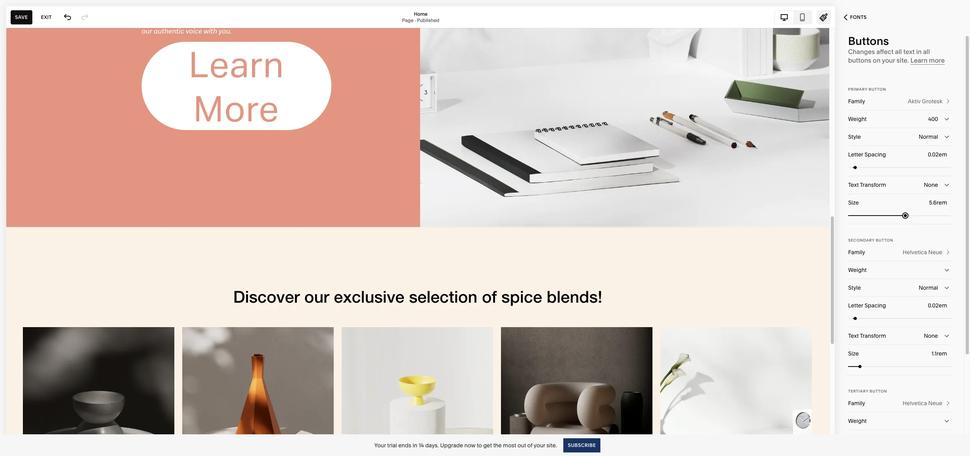 Task type: locate. For each thing, give the bounding box(es) containing it.
text transform for aktiv
[[848, 182, 886, 189]]

1 size range field from the top
[[848, 207, 951, 224]]

style for helvetica neue
[[848, 285, 861, 292]]

in
[[916, 48, 922, 56], [413, 442, 417, 449]]

1 style from the top
[[848, 133, 861, 140]]

0 vertical spatial letter
[[848, 151, 863, 158]]

1 helvetica neue from the top
[[903, 249, 943, 256]]

site. inside changes affect all text in all buttons on your site.
[[897, 56, 909, 64]]

size up secondary
[[848, 199, 859, 206]]

button right secondary
[[876, 238, 894, 243]]

aktiv
[[908, 98, 921, 105]]

2 all from the left
[[923, 48, 930, 56]]

site. down "text" on the right top of page
[[897, 56, 909, 64]]

in up learn
[[916, 48, 922, 56]]

0 vertical spatial in
[[916, 48, 922, 56]]

size
[[848, 199, 859, 206], [848, 350, 859, 358]]

1 vertical spatial button
[[876, 238, 894, 243]]

2 style from the top
[[848, 285, 861, 292]]

buttons
[[848, 34, 889, 48]]

1 vertical spatial letter spacing range field
[[848, 310, 951, 327]]

now
[[465, 442, 476, 449]]

the
[[493, 442, 502, 449]]

weight for tertiary button
[[848, 418, 867, 425]]

buttons
[[848, 56, 872, 64]]

1 vertical spatial weight field
[[848, 413, 951, 430]]

1 vertical spatial family
[[848, 249, 865, 256]]

normal up letter spacing text field
[[919, 285, 938, 292]]

1 vertical spatial size
[[848, 350, 859, 358]]

1 vertical spatial text transform
[[848, 333, 886, 340]]

1 transform from the top
[[860, 182, 886, 189]]

1 vertical spatial normal
[[919, 285, 938, 292]]

days.
[[425, 442, 439, 449]]

·
[[415, 17, 416, 23]]

family
[[848, 98, 865, 105], [848, 249, 865, 256], [848, 400, 865, 407]]

2 vertical spatial weight
[[848, 418, 867, 425]]

1 vertical spatial helvetica neue
[[903, 400, 943, 407]]

1 weight field from the top
[[848, 262, 951, 279]]

1 vertical spatial neue
[[929, 400, 943, 407]]

tertiary
[[848, 389, 869, 394]]

0 horizontal spatial site.
[[547, 442, 557, 449]]

0 horizontal spatial all
[[895, 48, 902, 56]]

normal
[[919, 133, 938, 140], [919, 285, 938, 292]]

all
[[895, 48, 902, 56], [923, 48, 930, 56]]

1 vertical spatial size range field
[[848, 358, 951, 375]]

normal down the 400
[[919, 133, 938, 140]]

weight field for tertiary button
[[848, 413, 951, 430]]

all up learn more on the right top of page
[[923, 48, 930, 56]]

1 neue from the top
[[929, 249, 943, 256]]

2 size range field from the top
[[848, 358, 951, 375]]

2 spacing from the top
[[865, 302, 886, 309]]

secondary
[[848, 238, 875, 243]]

text transform for helvetica
[[848, 333, 886, 340]]

none down letter spacing text field
[[924, 333, 938, 340]]

0 vertical spatial button
[[869, 87, 886, 92]]

2 text from the top
[[848, 333, 859, 340]]

0 vertical spatial text
[[848, 182, 859, 189]]

spacing
[[865, 151, 886, 158], [865, 302, 886, 309]]

2 helvetica from the top
[[903, 400, 927, 407]]

style for aktiv grotesk
[[848, 133, 861, 140]]

14
[[419, 442, 424, 449]]

Letter Spacing range field
[[848, 159, 951, 176], [848, 310, 951, 327]]

0 vertical spatial spacing
[[865, 151, 886, 158]]

2 weight field from the top
[[848, 413, 951, 430]]

fonts
[[850, 14, 867, 20]]

helvetica neue
[[903, 249, 943, 256], [903, 400, 943, 407]]

button right primary
[[869, 87, 886, 92]]

your
[[374, 442, 386, 449]]

0 vertical spatial neue
[[929, 249, 943, 256]]

0 vertical spatial helvetica
[[903, 249, 927, 256]]

of
[[528, 442, 533, 449]]

spacing for helvetica neue
[[865, 302, 886, 309]]

weight down primary
[[848, 116, 867, 123]]

2 none from the top
[[924, 333, 938, 340]]

ends
[[398, 442, 411, 449]]

family for tertiary
[[848, 400, 865, 407]]

family down "tertiary"
[[848, 400, 865, 407]]

1 none from the top
[[924, 182, 938, 189]]

2 helvetica neue from the top
[[903, 400, 943, 407]]

1 vertical spatial style
[[848, 285, 861, 292]]

to
[[477, 442, 482, 449]]

1 letter spacing from the top
[[848, 151, 886, 158]]

1 family from the top
[[848, 98, 865, 105]]

your down affect
[[882, 56, 895, 64]]

family down secondary
[[848, 249, 865, 256]]

size up "tertiary"
[[848, 350, 859, 358]]

all left "text" on the right top of page
[[895, 48, 902, 56]]

3 weight from the top
[[848, 418, 867, 425]]

0 vertical spatial size range field
[[848, 207, 951, 224]]

size for helvetica neue
[[848, 350, 859, 358]]

1 vertical spatial none
[[924, 333, 938, 340]]

0 vertical spatial none
[[924, 182, 938, 189]]

in inside changes affect all text in all buttons on your site.
[[916, 48, 922, 56]]

2 neue from the top
[[929, 400, 943, 407]]

2 size from the top
[[848, 350, 859, 358]]

1 horizontal spatial site.
[[897, 56, 909, 64]]

upgrade
[[440, 442, 463, 449]]

changes
[[848, 48, 875, 56]]

helvetica for tertiary button
[[903, 400, 927, 407]]

helvetica neue for tertiary button
[[903, 400, 943, 407]]

weight
[[848, 116, 867, 123], [848, 267, 867, 274], [848, 418, 867, 425]]

1 text from the top
[[848, 182, 859, 189]]

1 weight from the top
[[848, 116, 867, 123]]

weight down secondary
[[848, 267, 867, 274]]

0 vertical spatial family
[[848, 98, 865, 105]]

1 normal from the top
[[919, 133, 938, 140]]

subscribe button
[[563, 439, 600, 453]]

None field
[[848, 110, 951, 128], [848, 128, 951, 146], [848, 176, 951, 194], [848, 279, 951, 297], [848, 328, 951, 345], [848, 431, 951, 448], [848, 110, 951, 128], [848, 128, 951, 146], [848, 176, 951, 194], [848, 279, 951, 297], [848, 328, 951, 345], [848, 431, 951, 448]]

grotesk
[[922, 98, 943, 105]]

weight for primary button
[[848, 116, 867, 123]]

0 vertical spatial transform
[[860, 182, 886, 189]]

normal for neue
[[919, 285, 938, 292]]

1 vertical spatial site.
[[547, 442, 557, 449]]

1 horizontal spatial your
[[882, 56, 895, 64]]

size range field for helvetica neue
[[848, 358, 951, 375]]

0 vertical spatial text transform
[[848, 182, 886, 189]]

your
[[882, 56, 895, 64], [534, 442, 545, 449]]

0 vertical spatial helvetica neue
[[903, 249, 943, 256]]

400
[[929, 116, 938, 123]]

aktiv grotesk
[[908, 98, 943, 105]]

1 vertical spatial helvetica
[[903, 400, 927, 407]]

tertiary button
[[848, 389, 887, 394]]

transform
[[860, 182, 886, 189], [860, 333, 886, 340]]

exit
[[41, 14, 52, 20]]

more
[[929, 56, 945, 64]]

1 vertical spatial spacing
[[865, 302, 886, 309]]

1 vertical spatial size text field
[[932, 350, 949, 358]]

0 vertical spatial size
[[848, 199, 859, 206]]

Size range field
[[848, 207, 951, 224], [848, 358, 951, 375]]

neue
[[929, 249, 943, 256], [929, 400, 943, 407]]

0 vertical spatial letter spacing range field
[[848, 159, 951, 176]]

2 normal from the top
[[919, 285, 938, 292]]

none down letter spacing text box
[[924, 182, 938, 189]]

2 vertical spatial button
[[870, 389, 887, 394]]

2 weight from the top
[[848, 267, 867, 274]]

your right of
[[534, 442, 545, 449]]

2 family from the top
[[848, 249, 865, 256]]

your trial ends in 14 days. upgrade now to get the most out of your site.
[[374, 442, 557, 449]]

0 vertical spatial weight field
[[848, 262, 951, 279]]

Weight field
[[848, 262, 951, 279], [848, 413, 951, 430]]

2 vertical spatial family
[[848, 400, 865, 407]]

1 spacing from the top
[[865, 151, 886, 158]]

2 transform from the top
[[860, 333, 886, 340]]

family for primary
[[848, 98, 865, 105]]

0 vertical spatial letter spacing
[[848, 151, 886, 158]]

1 vertical spatial transform
[[860, 333, 886, 340]]

learn more link
[[911, 56, 945, 65]]

2 letter spacing from the top
[[848, 302, 886, 309]]

1 size from the top
[[848, 199, 859, 206]]

2 letter spacing range field from the top
[[848, 310, 951, 327]]

button for tertiary button
[[870, 389, 887, 394]]

letter spacing
[[848, 151, 886, 158], [848, 302, 886, 309]]

text for aktiv
[[848, 182, 859, 189]]

1 horizontal spatial in
[[916, 48, 922, 56]]

primary
[[848, 87, 868, 92]]

1 vertical spatial letter
[[848, 302, 863, 309]]

1 vertical spatial letter spacing
[[848, 302, 886, 309]]

2 letter from the top
[[848, 302, 863, 309]]

weight for secondary button
[[848, 267, 867, 274]]

style
[[848, 133, 861, 140], [848, 285, 861, 292]]

letter
[[848, 151, 863, 158], [848, 302, 863, 309]]

1 helvetica from the top
[[903, 249, 927, 256]]

size text field for helvetica neue
[[932, 350, 949, 358]]

exit button
[[37, 10, 56, 24]]

tab list
[[775, 11, 812, 23]]

text transform
[[848, 182, 886, 189], [848, 333, 886, 340]]

1 text transform from the top
[[848, 182, 886, 189]]

family down primary
[[848, 98, 865, 105]]

1 vertical spatial in
[[413, 442, 417, 449]]

weight down "tertiary"
[[848, 418, 867, 425]]

0 vertical spatial style
[[848, 133, 861, 140]]

Size text field
[[929, 198, 949, 207], [932, 350, 949, 358]]

0 vertical spatial site.
[[897, 56, 909, 64]]

button
[[869, 87, 886, 92], [876, 238, 894, 243], [870, 389, 887, 394]]

site.
[[897, 56, 909, 64], [547, 442, 557, 449]]

1 vertical spatial your
[[534, 442, 545, 449]]

1 vertical spatial text
[[848, 333, 859, 340]]

0 vertical spatial normal
[[919, 133, 938, 140]]

size text field for aktiv grotesk
[[929, 198, 949, 207]]

1 letter from the top
[[848, 151, 863, 158]]

transform for aktiv grotesk
[[860, 182, 886, 189]]

2 text transform from the top
[[848, 333, 886, 340]]

save button
[[11, 10, 32, 24]]

1 vertical spatial weight
[[848, 267, 867, 274]]

in left 14
[[413, 442, 417, 449]]

1 letter spacing range field from the top
[[848, 159, 951, 176]]

3 family from the top
[[848, 400, 865, 407]]

0 vertical spatial size text field
[[929, 198, 949, 207]]

site. right of
[[547, 442, 557, 449]]

0 horizontal spatial in
[[413, 442, 417, 449]]

letter for aktiv grotesk
[[848, 151, 863, 158]]

1 horizontal spatial all
[[923, 48, 930, 56]]

neue for tertiary button
[[929, 400, 943, 407]]

learn more
[[911, 56, 945, 64]]

family for secondary
[[848, 249, 865, 256]]

0 vertical spatial your
[[882, 56, 895, 64]]

button right "tertiary"
[[870, 389, 887, 394]]

helvetica neue for secondary button
[[903, 249, 943, 256]]

none
[[924, 182, 938, 189], [924, 333, 938, 340]]

0 vertical spatial weight
[[848, 116, 867, 123]]

helvetica
[[903, 249, 927, 256], [903, 400, 927, 407]]

text
[[848, 182, 859, 189], [848, 333, 859, 340]]



Task type: describe. For each thing, give the bounding box(es) containing it.
0 horizontal spatial your
[[534, 442, 545, 449]]

letter spacing range field for aktiv
[[848, 159, 951, 176]]

trial
[[387, 442, 397, 449]]

normal for grotesk
[[919, 133, 938, 140]]

button for secondary button
[[876, 238, 894, 243]]

none for neue
[[924, 333, 938, 340]]

your inside changes affect all text in all buttons on your site.
[[882, 56, 895, 64]]

affect
[[877, 48, 894, 56]]

save
[[15, 14, 28, 20]]

size range field for aktiv grotesk
[[848, 207, 951, 224]]

secondary button
[[848, 238, 894, 243]]

primary button
[[848, 87, 886, 92]]

on
[[873, 56, 881, 64]]

size for aktiv grotesk
[[848, 199, 859, 206]]

letter spacing for aktiv grotesk
[[848, 151, 886, 158]]

weight field for secondary button
[[848, 262, 951, 279]]

home page · published
[[402, 11, 440, 23]]

learn
[[911, 56, 928, 64]]

spacing for aktiv grotesk
[[865, 151, 886, 158]]

letter spacing for helvetica neue
[[848, 302, 886, 309]]

Letter Spacing text field
[[928, 150, 949, 159]]

transform for helvetica neue
[[860, 333, 886, 340]]

subscribe
[[568, 443, 596, 448]]

page
[[402, 17, 414, 23]]

1 all from the left
[[895, 48, 902, 56]]

button for primary button
[[869, 87, 886, 92]]

text
[[904, 48, 915, 56]]

get
[[483, 442, 492, 449]]

published
[[417, 17, 440, 23]]

letter spacing range field for helvetica
[[848, 310, 951, 327]]

none for grotesk
[[924, 182, 938, 189]]

fonts button
[[835, 9, 876, 26]]

changes affect all text in all buttons on your site.
[[848, 48, 930, 64]]

neue for secondary button
[[929, 249, 943, 256]]

text for helvetica
[[848, 333, 859, 340]]

letter for helvetica neue
[[848, 302, 863, 309]]

out
[[518, 442, 526, 449]]

Letter Spacing text field
[[928, 301, 949, 310]]

home
[[414, 11, 428, 17]]

helvetica for secondary button
[[903, 249, 927, 256]]

most
[[503, 442, 516, 449]]



Task type: vqa. For each thing, say whether or not it's contained in the screenshot.
Back
no



